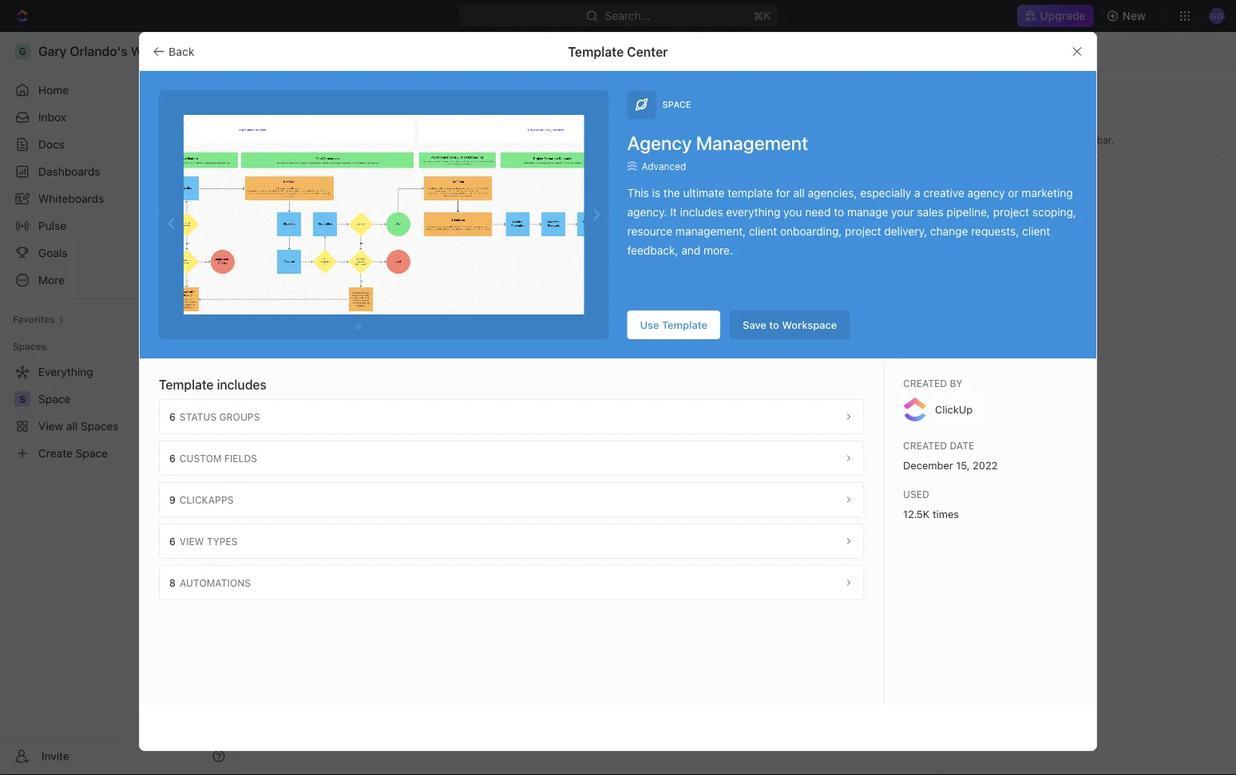 Task type: describe. For each thing, give the bounding box(es) containing it.
you
[[783, 205, 802, 219]]

to inside this is the ultimate template for all agencies, especially a creative agency or marketing agency. it includes everything you need to manage your sales pipeline, project scoping, resource management, client onboarding, project delivery, change requests, client feedback, and more.
[[834, 205, 844, 219]]

custom
[[180, 453, 222, 464]]

for
[[776, 186, 790, 199]]

a
[[914, 186, 920, 199]]

or
[[1008, 186, 1019, 199]]

left
[[1061, 134, 1076, 145]]

management,
[[676, 225, 746, 238]]

0 vertical spatial project
[[993, 205, 1029, 219]]

favorites
[[13, 314, 55, 325]]

whiteboards link
[[6, 186, 232, 212]]

spaces inside sidebar 'navigation'
[[13, 341, 47, 352]]

s
[[966, 176, 973, 188]]

sales
[[917, 205, 944, 219]]

back button
[[146, 39, 204, 64]]

9 clickapps
[[169, 494, 234, 505]]

types
[[207, 536, 238, 547]]

search...
[[605, 9, 650, 22]]

this
[[627, 186, 649, 199]]

this is the ultimate template for all agencies, especially a creative agency or marketing agency. it includes everything you need to manage your sales pipeline, project scoping, resource management, client onboarding, project delivery, change requests, client feedback, and more.
[[627, 186, 1076, 257]]

2 client from the left
[[1022, 225, 1050, 238]]

docs
[[38, 138, 65, 151]]

favorites button
[[6, 310, 71, 329]]

8
[[169, 577, 176, 589]]

more.
[[704, 244, 733, 257]]

times
[[933, 508, 959, 520]]

used
[[903, 489, 929, 500]]

created for created by
[[903, 378, 947, 389]]

fields
[[224, 453, 257, 464]]

created by
[[903, 378, 963, 389]]

template includes
[[159, 377, 267, 392]]

use
[[640, 319, 659, 331]]

everything
[[726, 205, 780, 219]]

change
[[930, 225, 968, 238]]

need
[[805, 205, 831, 219]]

all for all spaces
[[275, 106, 302, 132]]

dashboards
[[38, 165, 100, 178]]

home link
[[6, 77, 232, 103]]

clickup
[[935, 404, 973, 416]]

automations
[[180, 577, 251, 589]]

resource
[[627, 225, 672, 238]]

new
[[1122, 9, 1146, 22]]

space, , element
[[960, 172, 979, 192]]

delivery,
[[884, 225, 927, 238]]

1 client from the left
[[749, 225, 777, 238]]

pipeline,
[[947, 205, 990, 219]]

2022
[[973, 459, 998, 471]]

your inside this is the ultimate template for all agencies, especially a creative agency or marketing agency. it includes everything you need to manage your sales pipeline, project scoping, resource management, client onboarding, project delivery, change requests, client feedback, and more.
[[891, 205, 914, 219]]

template center
[[568, 44, 668, 59]]

save
[[743, 319, 767, 331]]

manage
[[847, 205, 888, 219]]

workspace
[[782, 319, 837, 331]]

dashboards link
[[6, 159, 232, 184]]

agencies,
[[808, 186, 857, 199]]

it
[[670, 205, 677, 219]]

agency
[[967, 186, 1005, 199]]

upgrade link
[[1018, 5, 1094, 27]]

advanced
[[642, 161, 686, 172]]

all for all spaces joined
[[555, 328, 566, 339]]

6 status groups
[[169, 411, 260, 422]]

goals
[[38, 246, 68, 260]]

0 horizontal spatial space
[[662, 99, 691, 110]]

and
[[681, 244, 701, 257]]

template
[[728, 186, 773, 199]]

6 for 6 view types
[[169, 536, 176, 547]]

ultimate
[[683, 186, 725, 199]]

1 vertical spatial to
[[769, 319, 779, 331]]

invite
[[42, 750, 69, 763]]

groups
[[219, 411, 260, 422]]

creative
[[923, 186, 964, 199]]

1 vertical spatial space
[[989, 175, 1021, 188]]

in
[[1027, 134, 1035, 145]]

management
[[696, 132, 808, 154]]



Task type: vqa. For each thing, say whether or not it's contained in the screenshot.
more.
yes



Task type: locate. For each thing, give the bounding box(es) containing it.
all
[[275, 106, 302, 132], [555, 328, 566, 339]]

all spaces joined
[[555, 328, 632, 339]]

your up delivery,
[[891, 205, 914, 219]]

template
[[568, 44, 624, 59], [662, 319, 708, 331], [159, 377, 214, 392]]

1 horizontal spatial space
[[989, 175, 1021, 188]]

the
[[663, 186, 680, 199]]

pulse link
[[6, 213, 232, 239]]

clickapps
[[180, 494, 234, 505]]

goals link
[[6, 240, 232, 266]]

home
[[38, 83, 69, 97]]

sidebar.
[[1078, 134, 1114, 145]]

to down agencies,
[[834, 205, 844, 219]]

sidebar navigation
[[0, 32, 239, 775]]

0 horizontal spatial project
[[845, 225, 881, 238]]

1 vertical spatial template
[[662, 319, 708, 331]]

0 vertical spatial all
[[275, 106, 302, 132]]

is
[[652, 186, 660, 199]]

15,
[[956, 459, 970, 471]]

0 horizontal spatial client
[[749, 225, 777, 238]]

center
[[627, 44, 668, 59]]

0 vertical spatial includes
[[680, 205, 723, 219]]

status
[[180, 411, 217, 422]]

6 custom fields
[[169, 453, 257, 464]]

includes up groups
[[217, 377, 267, 392]]

includes
[[680, 205, 723, 219], [217, 377, 267, 392]]

template down search...
[[568, 44, 624, 59]]

your
[[1038, 134, 1058, 145], [891, 205, 914, 219]]

space up agency
[[662, 99, 691, 110]]

docs link
[[6, 132, 232, 157]]

2 vertical spatial 6
[[169, 536, 176, 547]]

1 6 from the top
[[169, 411, 176, 422]]

inbox link
[[6, 105, 232, 130]]

0 horizontal spatial to
[[769, 319, 779, 331]]

all spaces
[[275, 106, 384, 132]]

especially
[[860, 186, 911, 199]]

1 vertical spatial all
[[555, 328, 566, 339]]

2 vertical spatial template
[[159, 377, 214, 392]]

includes inside this is the ultimate template for all agencies, especially a creative agency or marketing agency. it includes everything you need to manage your sales pipeline, project scoping, resource management, client onboarding, project delivery, change requests, client feedback, and more.
[[680, 205, 723, 219]]

0 horizontal spatial all
[[275, 106, 302, 132]]

project down manage
[[845, 225, 881, 238]]

spaces shown in your left sidebar.
[[960, 134, 1114, 145]]

space right s
[[989, 175, 1021, 188]]

6
[[169, 411, 176, 422], [169, 453, 176, 464], [169, 536, 176, 547]]

created for created date december 15, 2022
[[903, 440, 947, 451]]

6 left custom
[[169, 453, 176, 464]]

used 12.5k times
[[903, 489, 959, 520]]

project down or
[[993, 205, 1029, 219]]

0 vertical spatial template
[[568, 44, 624, 59]]

0 vertical spatial 6
[[169, 411, 176, 422]]

12.5k
[[903, 508, 930, 520]]

tree inside sidebar 'navigation'
[[6, 359, 232, 466]]

6 left status
[[169, 411, 176, 422]]

0 vertical spatial created
[[903, 378, 947, 389]]

agency
[[627, 132, 692, 154]]

template for template center
[[568, 44, 624, 59]]

6 for 6 status groups
[[169, 411, 176, 422]]

0 horizontal spatial your
[[891, 205, 914, 219]]

0 vertical spatial your
[[1038, 134, 1058, 145]]

2 6 from the top
[[169, 453, 176, 464]]

6 for 6 custom fields
[[169, 453, 176, 464]]

1 vertical spatial includes
[[217, 377, 267, 392]]

1 horizontal spatial all
[[555, 328, 566, 339]]

0 horizontal spatial template
[[159, 377, 214, 392]]

1 horizontal spatial template
[[568, 44, 624, 59]]

created up december
[[903, 440, 947, 451]]

whiteboards
[[38, 192, 104, 205]]

client down everything at the right top of page
[[749, 225, 777, 238]]

6 view types
[[169, 536, 238, 547]]

1 vertical spatial your
[[891, 205, 914, 219]]

2 horizontal spatial template
[[662, 319, 708, 331]]

by
[[950, 378, 963, 389]]

1 horizontal spatial your
[[1038, 134, 1058, 145]]

all
[[793, 186, 805, 199]]

inbox
[[38, 111, 66, 124]]

1 vertical spatial created
[[903, 440, 947, 451]]

scoping,
[[1032, 205, 1076, 219]]

0 vertical spatial to
[[834, 205, 844, 219]]

1 horizontal spatial client
[[1022, 225, 1050, 238]]

upgrade
[[1040, 9, 1086, 22]]

tree
[[6, 359, 232, 466]]

1 horizontal spatial includes
[[680, 205, 723, 219]]

back
[[168, 45, 195, 58]]

1 vertical spatial project
[[845, 225, 881, 238]]

9
[[169, 494, 176, 505]]

template for template includes
[[159, 377, 214, 392]]

8 automations
[[169, 577, 251, 589]]

3 6 from the top
[[169, 536, 176, 547]]

6 left view at the bottom of page
[[169, 536, 176, 547]]

⌘k
[[753, 9, 771, 22]]

client
[[749, 225, 777, 238], [1022, 225, 1050, 238]]

2 created from the top
[[903, 440, 947, 451]]

1 horizontal spatial to
[[834, 205, 844, 219]]

date
[[950, 440, 974, 451]]

created inside created date december 15, 2022
[[903, 440, 947, 451]]

1 horizontal spatial project
[[993, 205, 1029, 219]]

pulse
[[38, 219, 66, 232]]

created left by
[[903, 378, 947, 389]]

created date december 15, 2022
[[903, 440, 998, 471]]

view
[[180, 536, 204, 547]]

0 vertical spatial space
[[662, 99, 691, 110]]

client down scoping,
[[1022, 225, 1050, 238]]

template up status
[[159, 377, 214, 392]]

new button
[[1100, 3, 1155, 29]]

1 created from the top
[[903, 378, 947, 389]]

includes down the ultimate
[[680, 205, 723, 219]]

to right 'save'
[[769, 319, 779, 331]]

template right "use"
[[662, 319, 708, 331]]

spaces
[[307, 106, 384, 132], [960, 134, 993, 145], [569, 328, 602, 339], [13, 341, 47, 352]]

your right in
[[1038, 134, 1058, 145]]

to
[[834, 205, 844, 219], [769, 319, 779, 331]]

marketing
[[1022, 186, 1073, 199]]

save to workspace
[[743, 319, 837, 331]]

shown
[[996, 134, 1025, 145]]

feedback,
[[627, 244, 678, 257]]

use template
[[640, 319, 708, 331]]

0 horizontal spatial includes
[[217, 377, 267, 392]]

joined
[[605, 328, 632, 339]]

1 vertical spatial 6
[[169, 453, 176, 464]]

december
[[903, 459, 953, 471]]

agency management
[[627, 132, 808, 154]]

onboarding,
[[780, 225, 842, 238]]

project
[[993, 205, 1029, 219], [845, 225, 881, 238]]



